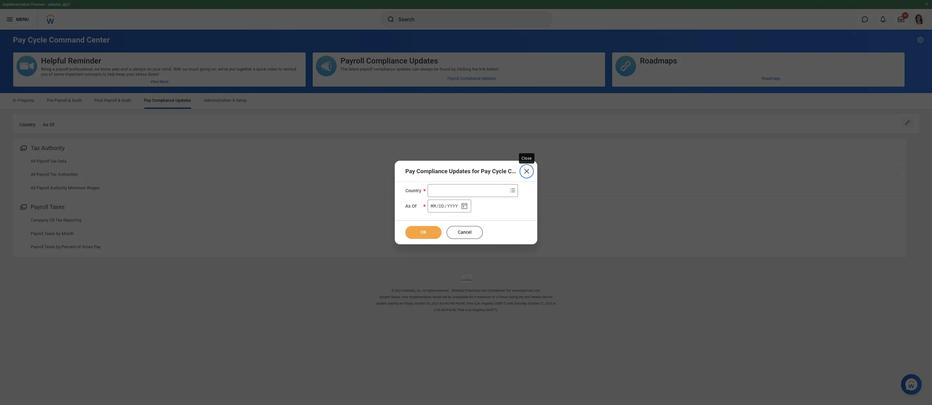 Task type: describe. For each thing, give the bounding box(es) containing it.
0 horizontal spatial center
[[87, 35, 110, 45]]

0 vertical spatial be
[[434, 67, 439, 72]]

mm / dd / yyyy
[[431, 203, 458, 209]]

month
[[62, 232, 74, 236]]

all for all payroll authority minimum wages
[[31, 186, 35, 191]]

2 at from the left
[[553, 302, 556, 306]]

company us tax reporting link
[[13, 214, 906, 227]]

© 2023 workday, inc. all rights reserved. - workday proprietary and confidential. for authorized use only. system status: your implementation tenant will be unavailable for a maximum of 12 hours during the next weekly service update; starting on friday, october 20, 2023 at 6:00 pm pacific time (los angeles) (gmt-7) until saturday, october 21, 2023 at 6:00 am pacific time (los angeles) (gmt-7).
[[376, 289, 556, 312]]

company us tax reporting
[[31, 218, 81, 223]]

pm
[[450, 302, 455, 306]]

maximum
[[477, 296, 491, 299]]

1 october from the left
[[414, 302, 425, 306]]

as inside main content
[[43, 122, 48, 127]]

1 horizontal spatial time
[[466, 302, 473, 306]]

1 horizontal spatial to
[[278, 67, 282, 72]]

0 horizontal spatial 6:00
[[434, 309, 440, 312]]

pay for pay cycle command center
[[13, 35, 26, 45]]

the latest payroll compliance updates can always be found by clicking the link below!
[[340, 67, 499, 72]]

payroll up company
[[31, 204, 48, 211]]

chevron right image for payroll taxes by month
[[894, 229, 902, 236]]

of for being a payroll professional, we know year-end is always on your mind. with so much going on, we've put together a quick video to remind you of some important concepts to help keep your stress down!
[[49, 72, 53, 77]]

chevron right image
[[894, 243, 902, 249]]

workday
[[452, 289, 464, 293]]

taxes for payroll taxes by percent of gross pay
[[44, 245, 55, 250]]

reminder
[[68, 56, 101, 66]]

updates
[[396, 67, 411, 72]]

0 horizontal spatial 2023
[[395, 289, 402, 293]]

the inside © 2023 workday, inc. all rights reserved. - workday proprietary and confidential. for authorized use only. system status: your implementation tenant will be unavailable for a maximum of 12 hours during the next weekly service update; starting on friday, october 20, 2023 at 6:00 pm pacific time (los angeles) (gmt-7) until saturday, october 21, 2023 at 6:00 am pacific time (los angeles) (gmt-7).
[[519, 296, 523, 299]]

1 vertical spatial time
[[457, 309, 464, 312]]

you
[[41, 72, 48, 77]]

taxes for payroll taxes
[[50, 204, 65, 211]]

all payroll tax authorities link
[[13, 168, 906, 182]]

payroll right post
[[104, 98, 117, 103]]

footer containing © 2023 workday, inc. all rights reserved. - workday proprietary and confidential. for authorized use only. system status: your implementation tenant will be unavailable for a maximum of 12 hours during the next weekly service update; starting on friday, october 20, 2023 at 6:00 pm pacific time (los angeles) (gmt-7) until saturday, october 21, 2023 at 6:00 am pacific time (los angeles) (gmt-7).
[[0, 274, 932, 314]]

list for payroll taxes
[[13, 214, 906, 254]]

payroll for payroll
[[360, 67, 372, 72]]

know
[[101, 67, 111, 72]]

implementation preview -   adeptai_dpt1 banner
[[0, 0, 932, 30]]

inc.
[[417, 289, 422, 293]]

we've
[[218, 67, 228, 72]]

for
[[506, 289, 511, 293]]

clicking
[[457, 67, 471, 72]]

important
[[65, 72, 83, 77]]

mm
[[431, 203, 436, 209]]

payroll down payroll taxes by month
[[31, 245, 43, 250]]

1 vertical spatial (los
[[465, 309, 472, 312]]

all for all payroll tax data
[[31, 159, 35, 164]]

helpful
[[41, 56, 66, 66]]

and
[[481, 289, 487, 293]]

cancel button
[[447, 227, 483, 239]]

company
[[31, 218, 48, 223]]

& for post payroll & audit
[[118, 98, 120, 103]]

setup
[[236, 98, 247, 103]]

all payroll authority minimum wages link
[[13, 182, 906, 195]]

quick
[[256, 67, 266, 72]]

friday,
[[404, 302, 413, 306]]

system
[[379, 296, 390, 299]]

0 horizontal spatial a
[[53, 67, 55, 72]]

proprietary
[[465, 289, 481, 293]]

data
[[58, 159, 66, 164]]

with
[[173, 67, 182, 72]]

Country field
[[428, 185, 507, 197]]

compliance down down!
[[152, 98, 174, 103]]

of for © 2023 workday, inc. all rights reserved. - workday proprietary and confidential. for authorized use only. system status: your implementation tenant will be unavailable for a maximum of 12 hours during the next weekly service update; starting on friday, october 20, 2023 at 6:00 pm pacific time (los angeles) (gmt-7) until saturday, october 21, 2023 at 6:00 am pacific time (los angeles) (gmt-7).
[[492, 296, 495, 299]]

0 horizontal spatial of
[[49, 122, 54, 127]]

cancel
[[458, 230, 472, 235]]

0 horizontal spatial to
[[103, 72, 106, 77]]

together
[[236, 67, 252, 72]]

updates up the latest payroll compliance updates can always be found by clicking the link below!
[[409, 56, 438, 66]]

use
[[528, 289, 533, 293]]

1 / from the left
[[436, 203, 439, 209]]

1 vertical spatial pacific
[[447, 309, 456, 312]]

pay cycle command center
[[13, 35, 110, 45]]

roadmaps inside button
[[640, 56, 677, 66]]

1 vertical spatial angeles)
[[472, 309, 485, 312]]

chevron right image for all payroll tax authorities
[[894, 170, 902, 177]]

0 vertical spatial authority
[[41, 145, 65, 152]]

us
[[49, 218, 55, 223]]

all payroll tax data
[[31, 159, 66, 164]]

keep
[[116, 72, 125, 77]]

authorities
[[58, 172, 78, 177]]

all inside © 2023 workday, inc. all rights reserved. - workday proprietary and confidential. for authorized use only. system status: your implementation tenant will be unavailable for a maximum of 12 hours during the next weekly service update; starting on friday, october 20, 2023 at 6:00 pm pacific time (los angeles) (gmt-7) until saturday, october 21, 2023 at 6:00 am pacific time (los angeles) (gmt-7).
[[423, 289, 426, 293]]

tax for data
[[50, 159, 57, 164]]

saturday,
[[514, 302, 527, 306]]

0 vertical spatial (los
[[474, 302, 480, 306]]

roadmaps link
[[612, 74, 905, 83]]

preview
[[31, 2, 45, 7]]

next
[[524, 296, 530, 299]]

0 vertical spatial angeles)
[[481, 302, 494, 306]]

going
[[200, 67, 210, 72]]

concepts
[[84, 72, 102, 77]]

percent
[[62, 245, 76, 250]]

pay for pay compliance updates for pay cycle command center
[[405, 168, 415, 175]]

be inside © 2023 workday, inc. all rights reserved. - workday proprietary and confidential. for authorized use only. system status: your implementation tenant will be unavailable for a maximum of 12 hours during the next weekly service update; starting on friday, october 20, 2023 at 6:00 pm pacific time (los angeles) (gmt-7) until saturday, october 21, 2023 at 6:00 am pacific time (los angeles) (gmt-7).
[[448, 296, 451, 299]]

year-
[[112, 67, 121, 72]]

pay for pay compliance updates
[[144, 98, 151, 103]]

0 horizontal spatial payroll compliance updates
[[340, 56, 438, 66]]

taxes for payroll taxes by month
[[44, 232, 55, 236]]

country inside main content
[[19, 122, 35, 127]]

payroll taxes by percent of gross pay
[[31, 245, 101, 250]]

profile logan mcneil element
[[910, 12, 928, 26]]

down!
[[148, 72, 159, 77]]

payroll taxes by month link
[[13, 227, 906, 241]]

pay compliance updates for pay cycle command center
[[405, 168, 554, 175]]

as inside the 'pay compliance updates for pay cycle command center' dialog
[[405, 204, 411, 209]]

tax for authorities
[[50, 172, 57, 177]]

- inside banner
[[46, 2, 47, 7]]

cycle inside the 'pay compliance updates for pay cycle command center' dialog
[[492, 168, 506, 175]]

tax up all payroll tax data
[[31, 145, 40, 152]]

your
[[402, 296, 408, 299]]

1 horizontal spatial a
[[253, 67, 255, 72]]

pre-
[[47, 98, 54, 103]]

update;
[[376, 302, 387, 306]]

chevron right image for all payroll tax data
[[894, 157, 902, 163]]

20,
[[426, 302, 430, 306]]

until
[[507, 302, 513, 306]]

tenant
[[432, 296, 442, 299]]

1 horizontal spatial your
[[153, 67, 161, 72]]

pay compliance updates for pay cycle command center dialog
[[395, 161, 554, 245]]

post payroll & audit
[[94, 98, 131, 103]]

compliance inside dialog
[[416, 168, 447, 175]]

payroll compliance updates link
[[313, 74, 605, 83]]

ok button
[[405, 227, 441, 239]]

only.
[[534, 289, 541, 293]]

payroll taxes by percent of gross pay link
[[13, 241, 906, 254]]

in
[[13, 98, 16, 103]]

mind.
[[162, 67, 172, 72]]

during
[[509, 296, 518, 299]]

put
[[229, 67, 235, 72]]

0 vertical spatial command
[[49, 35, 85, 45]]

administration & setup
[[204, 98, 247, 103]]

reserved.
[[436, 289, 449, 293]]

as of group
[[428, 200, 471, 213]]

implementation inside banner
[[3, 2, 30, 7]]

1 horizontal spatial 6:00
[[443, 302, 449, 306]]

in progress
[[13, 98, 34, 103]]

compliance down clicking
[[460, 76, 481, 81]]

1 vertical spatial authority
[[50, 186, 67, 191]]

wages
[[87, 186, 100, 191]]

0 vertical spatial the
[[472, 67, 478, 72]]

payroll taxes
[[31, 204, 65, 211]]

unavailable
[[452, 296, 468, 299]]

search image
[[387, 15, 395, 23]]

status:
[[391, 296, 401, 299]]

close tooltip
[[518, 152, 536, 165]]

starting
[[388, 302, 399, 306]]

progress
[[17, 98, 34, 103]]

configure this page image
[[917, 36, 924, 44]]



Task type: vqa. For each thing, say whether or not it's contained in the screenshot.
be in the © 2023 Workday, Inc. All rights reserved. - Workday Proprietary and Confidential. For authorized use only. System Status: Your Implementation tenant will be unavailable for a maximum of 12 hours during the next Weekly Service Update; starting on Friday, October 20, 2023 at 6:00 PM Pacific Time (Los Angeles) (GMT-7) until Saturday, October 21, 2023 at 6:00 AM Pacific Time (Los Angeles) (GMT-7).
yes



Task type: locate. For each thing, give the bounding box(es) containing it.
chevron right image inside all payroll tax data link
[[894, 157, 902, 163]]

ok
[[420, 230, 426, 235]]

country inside the 'pay compliance updates for pay cycle command center' dialog
[[405, 188, 421, 194]]

1 horizontal spatial as
[[405, 204, 411, 209]]

7).
[[494, 309, 498, 312]]

audit down keep
[[121, 98, 131, 103]]

the left link
[[472, 67, 478, 72]]

(los
[[474, 302, 480, 306], [465, 309, 472, 312]]

chevron right image for company us tax reporting
[[894, 216, 902, 222]]

compliance up compliance
[[366, 56, 407, 66]]

of inside list
[[77, 245, 81, 250]]

as of left mm
[[405, 204, 417, 209]]

audit
[[72, 98, 82, 103], [121, 98, 131, 103]]

pacific down the unavailable at the bottom of the page
[[456, 302, 465, 306]]

(los down the unavailable at the bottom of the page
[[465, 309, 472, 312]]

0 horizontal spatial roadmaps
[[640, 56, 677, 66]]

command up "helpful reminder"
[[49, 35, 85, 45]]

audit for pre-payroll & audit
[[72, 98, 82, 103]]

0 horizontal spatial of
[[49, 72, 53, 77]]

1 vertical spatial command
[[508, 168, 535, 175]]

chevron right image inside all payroll authority minimum wages link
[[894, 184, 902, 190]]

2 vertical spatial taxes
[[44, 245, 55, 250]]

at right 21,
[[553, 302, 556, 306]]

by left 'percent'
[[56, 245, 61, 250]]

implementation preview -   adeptai_dpt1
[[3, 2, 70, 7]]

0 vertical spatial payroll compliance updates
[[340, 56, 438, 66]]

0 horizontal spatial the
[[472, 67, 478, 72]]

menu group image left tax authority on the top left of page
[[19, 144, 27, 152]]

updates
[[409, 56, 438, 66], [482, 76, 496, 81], [175, 98, 191, 103], [449, 168, 470, 175]]

for inside the 'pay compliance updates for pay cycle command center' dialog
[[472, 168, 479, 175]]

payroll right the "latest"
[[360, 67, 372, 72]]

post
[[94, 98, 103, 103]]

footer
[[0, 274, 932, 314]]

1 horizontal spatial as of
[[405, 204, 417, 209]]

0 horizontal spatial at
[[439, 302, 442, 306]]

always up stress at the top of page
[[133, 67, 146, 72]]

1 vertical spatial as
[[405, 204, 411, 209]]

professional,
[[69, 67, 93, 72]]

menu group image left payroll taxes
[[19, 203, 27, 211]]

payroll compliance updates down clicking
[[447, 76, 496, 81]]

1 horizontal spatial -
[[450, 289, 451, 293]]

2 horizontal spatial of
[[492, 296, 495, 299]]

21,
[[540, 302, 544, 306]]

2023 right 21,
[[545, 302, 552, 306]]

& left setup
[[232, 98, 235, 103]]

payroll taxes by month
[[31, 232, 74, 236]]

always right the can
[[420, 67, 433, 72]]

taxes down payroll taxes by month
[[44, 245, 55, 250]]

list
[[13, 155, 906, 195], [13, 214, 906, 254]]

2 & from the left
[[118, 98, 120, 103]]

all for all payroll tax authorities
[[31, 172, 35, 177]]

always inside being a payroll professional, we know year-end is always on your mind. with so much going on, we've put together a quick video to remind you of some important concepts to help keep your stress down!
[[133, 67, 146, 72]]

all down tax authority on the top left of page
[[31, 159, 35, 164]]

1 horizontal spatial the
[[519, 296, 523, 299]]

& right post
[[118, 98, 120, 103]]

chevron right image inside 'all payroll tax authorities' link
[[894, 170, 902, 177]]

cycle left x image
[[492, 168, 506, 175]]

by right found
[[451, 67, 456, 72]]

6:00 left pm
[[443, 302, 449, 306]]

0 vertical spatial list
[[13, 155, 906, 195]]

tax for reporting
[[56, 218, 62, 223]]

implementation inside © 2023 workday, inc. all rights reserved. - workday proprietary and confidential. for authorized use only. system status: your implementation tenant will be unavailable for a maximum of 12 hours during the next weekly service update; starting on friday, october 20, 2023 at 6:00 pm pacific time (los angeles) (gmt-7) until saturday, october 21, 2023 at 6:00 am pacific time (los angeles) (gmt-7).
[[409, 296, 432, 299]]

authority
[[41, 145, 65, 152], [50, 186, 67, 191]]

2 horizontal spatial a
[[474, 296, 476, 299]]

2 / from the left
[[444, 203, 447, 209]]

0 vertical spatial center
[[87, 35, 110, 45]]

the left next
[[519, 296, 523, 299]]

being
[[41, 67, 52, 72]]

dd
[[439, 203, 444, 209]]

0 vertical spatial -
[[46, 2, 47, 7]]

audit left post
[[72, 98, 82, 103]]

all inside all payroll tax data link
[[31, 159, 35, 164]]

1 horizontal spatial 2023
[[431, 302, 439, 306]]

0 vertical spatial of
[[49, 122, 54, 127]]

1 horizontal spatial on
[[400, 302, 403, 306]]

1 vertical spatial implementation
[[409, 296, 432, 299]]

authorized
[[512, 289, 527, 293]]

authority up all payroll tax data
[[41, 145, 65, 152]]

0 horizontal spatial /
[[436, 203, 439, 209]]

0 horizontal spatial your
[[126, 72, 134, 77]]

tax left 'data'
[[50, 159, 57, 164]]

of inside the 'pay compliance updates for pay cycle command center' dialog
[[412, 204, 417, 209]]

0 vertical spatial as of
[[43, 122, 54, 127]]

command inside dialog
[[508, 168, 535, 175]]

cycle
[[28, 35, 47, 45], [492, 168, 506, 175]]

- inside © 2023 workday, inc. all rights reserved. - workday proprietary and confidential. for authorized use only. system status: your implementation tenant will be unavailable for a maximum of 12 hours during the next weekly service update; starting on friday, october 20, 2023 at 6:00 pm pacific time (los angeles) (gmt-7) until saturday, october 21, 2023 at 6:00 am pacific time (los angeles) (gmt-7).
[[450, 289, 451, 293]]

- right the preview
[[46, 2, 47, 7]]

1 horizontal spatial command
[[508, 168, 535, 175]]

1 vertical spatial menu group image
[[19, 203, 27, 211]]

for up country field on the top
[[472, 168, 479, 175]]

pay inside list
[[94, 245, 101, 250]]

1 always from the left
[[133, 67, 146, 72]]

chevron right image inside payroll taxes by month link
[[894, 229, 902, 236]]

yyyy
[[447, 203, 458, 209]]

inbox large image
[[898, 16, 904, 23]]

remind
[[283, 67, 296, 72]]

1 horizontal spatial payroll
[[360, 67, 372, 72]]

2023 right © at the bottom of page
[[395, 289, 402, 293]]

0 vertical spatial on
[[147, 67, 152, 72]]

on inside being a payroll professional, we know year-end is always on your mind. with so much going on, we've put together a quick video to remind you of some important concepts to help keep your stress down!
[[147, 67, 152, 72]]

0 horizontal spatial cycle
[[28, 35, 47, 45]]

1 vertical spatial be
[[448, 296, 451, 299]]

payroll down 'all payroll tax authorities'
[[36, 186, 49, 191]]

tab list inside main content
[[6, 94, 926, 109]]

2 vertical spatial of
[[492, 296, 495, 299]]

much
[[188, 67, 199, 72]]

payroll
[[56, 67, 68, 72], [360, 67, 372, 72]]

by for percent
[[56, 245, 61, 250]]

all payroll tax authorities
[[31, 172, 78, 177]]

1 horizontal spatial /
[[444, 203, 447, 209]]

all up payroll taxes
[[31, 186, 35, 191]]

edit image
[[904, 120, 911, 126]]

6:00
[[443, 302, 449, 306], [434, 309, 440, 312]]

list containing company us tax reporting
[[13, 214, 906, 254]]

& right pre-
[[68, 98, 71, 103]]

0 vertical spatial pacific
[[456, 302, 465, 306]]

1 horizontal spatial october
[[528, 302, 539, 306]]

0 horizontal spatial -
[[46, 2, 47, 7]]

1 horizontal spatial implementation
[[409, 296, 432, 299]]

to
[[278, 67, 282, 72], [103, 72, 106, 77]]

all inside all payroll authority minimum wages link
[[31, 186, 35, 191]]

4 chevron right image from the top
[[894, 216, 902, 222]]

on
[[147, 67, 152, 72], [400, 302, 403, 306]]

cycle up helpful
[[28, 35, 47, 45]]

payroll up some at left top
[[56, 67, 68, 72]]

hours
[[500, 296, 508, 299]]

of right "you"
[[49, 72, 53, 77]]

0 horizontal spatial always
[[133, 67, 146, 72]]

command down close tooltip
[[508, 168, 535, 175]]

updates up all payroll authority minimum wages link
[[449, 168, 470, 175]]

so
[[183, 67, 187, 72]]

chevron right image inside "company us tax reporting" link
[[894, 216, 902, 222]]

1 vertical spatial center
[[536, 168, 554, 175]]

as of up tax authority on the top left of page
[[43, 122, 54, 127]]

as up tax authority on the top left of page
[[43, 122, 48, 127]]

updates down so at the top of the page
[[175, 98, 191, 103]]

1 vertical spatial cycle
[[492, 168, 506, 175]]

0 vertical spatial roadmaps
[[640, 56, 677, 66]]

/
[[436, 203, 439, 209], [444, 203, 447, 209]]

0 vertical spatial time
[[466, 302, 473, 306]]

taxes up the company us tax reporting
[[50, 204, 65, 211]]

payroll down all payroll tax data
[[36, 172, 49, 177]]

main content
[[0, 30, 932, 264]]

(gmt-
[[495, 302, 503, 306], [486, 309, 494, 312]]

of left gross
[[77, 245, 81, 250]]

2 always from the left
[[420, 67, 433, 72]]

a down proprietary
[[474, 296, 476, 299]]

payroll down company
[[31, 232, 43, 236]]

0 vertical spatial country
[[19, 122, 35, 127]]

main content containing pay cycle command center
[[0, 30, 932, 264]]

3 & from the left
[[232, 98, 235, 103]]

1 vertical spatial of
[[412, 204, 417, 209]]

2 october from the left
[[528, 302, 539, 306]]

service
[[542, 296, 553, 299]]

tax right 'us'
[[56, 218, 62, 223]]

1 & from the left
[[68, 98, 71, 103]]

0 horizontal spatial payroll
[[56, 67, 68, 72]]

as left mm
[[405, 204, 411, 209]]

your up down!
[[153, 67, 161, 72]]

0 horizontal spatial as
[[43, 122, 48, 127]]

1 horizontal spatial cycle
[[492, 168, 506, 175]]

3 chevron right image from the top
[[894, 184, 902, 190]]

below!
[[487, 67, 499, 72]]

your down is
[[126, 72, 134, 77]]

6:00 left am
[[434, 309, 440, 312]]

to down know
[[103, 72, 106, 77]]

5 chevron right image from the top
[[894, 229, 902, 236]]

0 horizontal spatial &
[[68, 98, 71, 103]]

prompts image
[[509, 187, 516, 195]]

minimum
[[68, 186, 86, 191]]

video
[[267, 67, 277, 72]]

weekly
[[531, 296, 541, 299]]

0 horizontal spatial october
[[414, 302, 425, 306]]

a left quick
[[253, 67, 255, 72]]

1 vertical spatial payroll compliance updates
[[447, 76, 496, 81]]

1 menu group image from the top
[[19, 144, 27, 152]]

1 horizontal spatial audit
[[121, 98, 131, 103]]

1 vertical spatial taxes
[[44, 232, 55, 236]]

be right will
[[448, 296, 451, 299]]

0 vertical spatial taxes
[[50, 204, 65, 211]]

menu group image for payroll taxes
[[19, 203, 27, 211]]

implementation left the preview
[[3, 2, 30, 7]]

1 horizontal spatial roadmaps
[[762, 76, 780, 81]]

menu group image
[[19, 144, 27, 152], [19, 203, 27, 211]]

1 vertical spatial on
[[400, 302, 403, 306]]

1 horizontal spatial &
[[118, 98, 120, 103]]

of left 12
[[492, 296, 495, 299]]

2 chevron right image from the top
[[894, 170, 902, 177]]

center right x image
[[536, 168, 554, 175]]

all payroll tax data link
[[13, 155, 906, 168]]

updates inside dialog
[[449, 168, 470, 175]]

1 horizontal spatial of
[[77, 245, 81, 250]]

1 horizontal spatial payroll compliance updates
[[447, 76, 496, 81]]

&
[[68, 98, 71, 103], [118, 98, 120, 103], [232, 98, 235, 103]]

tab list containing in progress
[[6, 94, 926, 109]]

chevron right image
[[894, 157, 902, 163], [894, 170, 902, 177], [894, 184, 902, 190], [894, 216, 902, 222], [894, 229, 902, 236]]

/ right mm
[[436, 203, 439, 209]]

2 list from the top
[[13, 214, 906, 254]]

be left found
[[434, 67, 439, 72]]

confidential.
[[488, 289, 506, 293]]

2023 right the 20,
[[431, 302, 439, 306]]

taxes
[[50, 204, 65, 211], [44, 232, 55, 236], [44, 245, 55, 250]]

2 horizontal spatial &
[[232, 98, 235, 103]]

by for month
[[56, 232, 61, 236]]

tax down all payroll tax data
[[50, 172, 57, 177]]

payroll down tax authority on the top left of page
[[36, 159, 49, 164]]

payroll down some at left top
[[54, 98, 67, 103]]

1 audit from the left
[[72, 98, 82, 103]]

roadmaps button
[[612, 53, 905, 77]]

1 horizontal spatial at
[[553, 302, 556, 306]]

on left friday,
[[400, 302, 403, 306]]

/ right dd
[[444, 203, 447, 209]]

at
[[439, 302, 442, 306], [553, 302, 556, 306]]

0 vertical spatial by
[[451, 67, 456, 72]]

on up down!
[[147, 67, 152, 72]]

by left month on the bottom left of page
[[56, 232, 61, 236]]

command
[[49, 35, 85, 45], [508, 168, 535, 175]]

compliance
[[373, 67, 395, 72]]

a up some at left top
[[53, 67, 55, 72]]

taxes inside payroll taxes by month link
[[44, 232, 55, 236]]

of inside © 2023 workday, inc. all rights reserved. - workday proprietary and confidential. for authorized use only. system status: your implementation tenant will be unavailable for a maximum of 12 hours during the next weekly service update; starting on friday, october 20, 2023 at 6:00 pm pacific time (los angeles) (gmt-7) until saturday, october 21, 2023 at 6:00 am pacific time (los angeles) (gmt-7).
[[492, 296, 495, 299]]

implementation down inc.
[[409, 296, 432, 299]]

for inside © 2023 workday, inc. all rights reserved. - workday proprietary and confidential. for authorized use only. system status: your implementation tenant will be unavailable for a maximum of 12 hours during the next weekly service update; starting on friday, october 20, 2023 at 6:00 pm pacific time (los angeles) (gmt-7) until saturday, october 21, 2023 at 6:00 am pacific time (los angeles) (gmt-7).
[[469, 296, 473, 299]]

by
[[451, 67, 456, 72], [56, 232, 61, 236], [56, 245, 61, 250]]

list for tax authority
[[13, 155, 906, 195]]

0 horizontal spatial on
[[147, 67, 152, 72]]

1 vertical spatial -
[[450, 289, 451, 293]]

2 audit from the left
[[121, 98, 131, 103]]

1 vertical spatial (gmt-
[[486, 309, 494, 312]]

0 horizontal spatial implementation
[[3, 2, 30, 7]]

some
[[54, 72, 64, 77]]

as
[[43, 122, 48, 127], [405, 204, 411, 209]]

adeptai_dpt1
[[48, 2, 70, 7]]

being a payroll professional, we know year-end is always on your mind. with so much going on, we've put together a quick video to remind you of some important concepts to help keep your stress down!
[[41, 67, 296, 77]]

1 chevron right image from the top
[[894, 157, 902, 163]]

1 horizontal spatial be
[[448, 296, 451, 299]]

0 vertical spatial cycle
[[28, 35, 47, 45]]

pre-payroll & audit
[[47, 98, 82, 103]]

a inside © 2023 workday, inc. all rights reserved. - workday proprietary and confidential. for authorized use only. system status: your implementation tenant will be unavailable for a maximum of 12 hours during the next weekly service update; starting on friday, october 20, 2023 at 6:00 pm pacific time (los angeles) (gmt-7) until saturday, october 21, 2023 at 6:00 am pacific time (los angeles) (gmt-7).
[[474, 296, 476, 299]]

2 horizontal spatial 2023
[[545, 302, 552, 306]]

center up reminder
[[87, 35, 110, 45]]

the
[[340, 67, 348, 72]]

as of inside the 'pay compliance updates for pay cycle command center' dialog
[[405, 204, 417, 209]]

chevron right image for all payroll authority minimum wages
[[894, 184, 902, 190]]

all inside 'all payroll tax authorities' link
[[31, 172, 35, 177]]

12
[[496, 296, 499, 299]]

payroll up the "latest"
[[340, 56, 364, 66]]

to right the video
[[278, 67, 282, 72]]

1 vertical spatial by
[[56, 232, 61, 236]]

will
[[442, 296, 447, 299]]

all right inc.
[[423, 289, 426, 293]]

1 horizontal spatial (los
[[474, 302, 480, 306]]

payroll for helpful
[[56, 67, 68, 72]]

0 vertical spatial menu group image
[[19, 144, 27, 152]]

taxes down 'us'
[[44, 232, 55, 236]]

am
[[441, 309, 446, 312]]

october down weekly
[[528, 302, 539, 306]]

center
[[87, 35, 110, 45], [536, 168, 554, 175]]

center inside the 'pay compliance updates for pay cycle command center' dialog
[[536, 168, 554, 175]]

7)
[[503, 302, 506, 306]]

1 vertical spatial roadmaps
[[762, 76, 780, 81]]

stress
[[135, 72, 147, 77]]

pay
[[13, 35, 26, 45], [144, 98, 151, 103], [405, 168, 415, 175], [481, 168, 491, 175], [94, 245, 101, 250]]

2 payroll from the left
[[360, 67, 372, 72]]

rights
[[427, 289, 435, 293]]

1 horizontal spatial country
[[405, 188, 421, 194]]

x image
[[523, 168, 531, 176]]

0 horizontal spatial be
[[434, 67, 439, 72]]

1 vertical spatial of
[[77, 245, 81, 250]]

(gmt- down 'maximum'
[[486, 309, 494, 312]]

of left mm
[[412, 204, 417, 209]]

1 at from the left
[[439, 302, 442, 306]]

list containing all payroll tax data
[[13, 155, 906, 195]]

compliance up all payroll authority minimum wages link
[[416, 168, 447, 175]]

1 list from the top
[[13, 155, 906, 195]]

all down all payroll tax data
[[31, 172, 35, 177]]

1 horizontal spatial always
[[420, 67, 433, 72]]

- left workday
[[450, 289, 451, 293]]

0 vertical spatial (gmt-
[[495, 302, 503, 306]]

-
[[46, 2, 47, 7], [450, 289, 451, 293]]

(gmt- down 12
[[495, 302, 503, 306]]

0 vertical spatial for
[[472, 168, 479, 175]]

calendar image
[[461, 203, 468, 210]]

pay compliance updates
[[144, 98, 191, 103]]

always
[[133, 67, 146, 72], [420, 67, 433, 72]]

(los down 'maximum'
[[474, 302, 480, 306]]

at up am
[[439, 302, 442, 306]]

of up tax authority on the top left of page
[[49, 122, 54, 127]]

payroll down found
[[447, 76, 459, 81]]

updates down below!
[[482, 76, 496, 81]]

0 vertical spatial 6:00
[[443, 302, 449, 306]]

0 horizontal spatial as of
[[43, 122, 54, 127]]

latest
[[349, 67, 359, 72]]

audit for post payroll & audit
[[121, 98, 131, 103]]

link
[[479, 67, 486, 72]]

2 menu group image from the top
[[19, 203, 27, 211]]

menu group image for tax authority
[[19, 144, 27, 152]]

on inside © 2023 workday, inc. all rights reserved. - workday proprietary and confidential. for authorized use only. system status: your implementation tenant will be unavailable for a maximum of 12 hours during the next weekly service update; starting on friday, october 20, 2023 at 6:00 pm pacific time (los angeles) (gmt-7) until saturday, october 21, 2023 at 6:00 am pacific time (los angeles) (gmt-7).
[[400, 302, 403, 306]]

pacific down pm
[[447, 309, 456, 312]]

for
[[472, 168, 479, 175], [469, 296, 473, 299]]

all payroll authority minimum wages
[[31, 186, 100, 191]]

0 horizontal spatial country
[[19, 122, 35, 127]]

& for pre-payroll & audit
[[68, 98, 71, 103]]

1 vertical spatial as of
[[405, 204, 417, 209]]

1 payroll from the left
[[56, 67, 68, 72]]

1 vertical spatial country
[[405, 188, 421, 194]]

all
[[31, 159, 35, 164], [31, 172, 35, 177], [31, 186, 35, 191], [423, 289, 426, 293]]

october left the 20,
[[414, 302, 425, 306]]

payroll compliance updates up compliance
[[340, 56, 438, 66]]

close environment banner image
[[925, 2, 929, 6]]

on,
[[211, 67, 217, 72]]

of inside being a payroll professional, we know year-end is always on your mind. with so much going on, we've put together a quick video to remind you of some important concepts to help keep your stress down!
[[49, 72, 53, 77]]

taxes inside payroll taxes by percent of gross pay link
[[44, 245, 55, 250]]

payroll inside being a payroll professional, we know year-end is always on your mind. with so much going on, we've put together a quick video to remind you of some important concepts to help keep your stress down!
[[56, 67, 68, 72]]

notifications large image
[[880, 16, 886, 23]]

authority down 'all payroll tax authorities'
[[50, 186, 67, 191]]

tab list
[[6, 94, 926, 109]]

1 vertical spatial the
[[519, 296, 523, 299]]

0 horizontal spatial (gmt-
[[486, 309, 494, 312]]

payroll compliance updates
[[340, 56, 438, 66], [447, 76, 496, 81]]

for down proprietary
[[469, 296, 473, 299]]

1 horizontal spatial of
[[412, 204, 417, 209]]

close
[[522, 157, 532, 161]]



